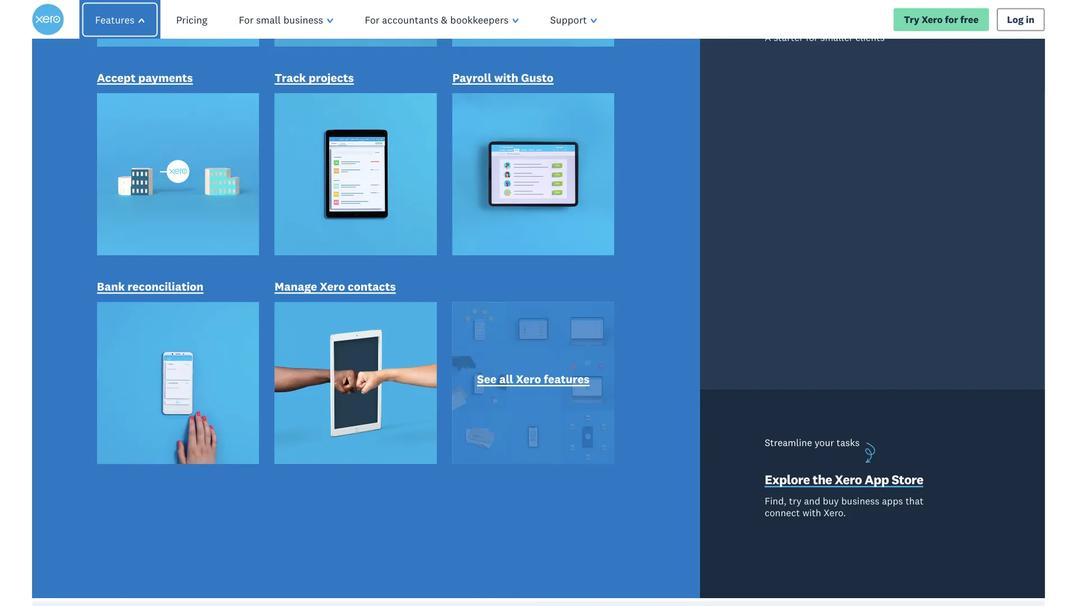 Task type: describe. For each thing, give the bounding box(es) containing it.
learn what xero can do link
[[119, 403, 246, 426]]

reconciliation
[[128, 279, 204, 294]]

1 for 1
[[761, 507, 771, 541]]

purchase
[[119, 357, 192, 379]]

offer:
[[225, 314, 268, 336]]

streamline your tasks
[[765, 437, 860, 449]]

05 days, 15 hours, 21 minutes and 13 seconds timer
[[636, 497, 959, 570]]

track projects link
[[275, 70, 354, 88]]

in
[[1026, 13, 1035, 25]]

for for for accountants & bookkeepers
[[365, 13, 380, 26]]

your
[[815, 437, 834, 449]]

the
[[813, 472, 832, 488]]

try
[[789, 495, 802, 507]]

1 vertical spatial what
[[157, 408, 180, 420]]

apps
[[882, 495, 903, 507]]

&
[[441, 13, 448, 26]]

features button
[[76, 0, 164, 39]]

explore the xero app store
[[765, 472, 924, 488]]

pricing
[[176, 13, 207, 26]]

for accountants & bookkeepers
[[365, 13, 509, 26]]

accept payments
[[97, 71, 193, 85]]

try xero for free
[[904, 13, 979, 25]]

for small business
[[239, 13, 323, 26]]

payroll with gusto
[[452, 71, 554, 85]]

support button
[[535, 0, 613, 39]]

back to what you love with xero accounting software
[[119, 70, 412, 299]]

streamline
[[765, 437, 812, 449]]

learn what xero can do
[[129, 408, 236, 420]]

a starter for smaller clients
[[765, 31, 885, 43]]

a
[[765, 31, 771, 43]]

for for xero
[[945, 13, 958, 25]]

xero homepage image
[[32, 4, 64, 35]]

limited time offer: get 50% off for 3 months* plus free onboarding when you purchase xero.
[[119, 314, 439, 379]]

connect
[[765, 507, 800, 519]]

can
[[206, 408, 222, 420]]

find, try and buy business apps that connect with xero.
[[765, 495, 924, 519]]

for for for small business
[[239, 13, 254, 26]]

compare all plans link
[[270, 408, 352, 423]]

plans
[[327, 408, 352, 420]]

1 for 1 3
[[796, 507, 806, 541]]

compare
[[270, 408, 311, 420]]

to
[[318, 70, 363, 129]]

get
[[272, 314, 301, 336]]

what inside back to what you love with xero accounting software
[[119, 113, 226, 171]]

free inside the limited time offer: get 50% off for 3 months* plus free onboarding when you purchase xero.
[[231, 335, 262, 358]]

accept payments link
[[97, 70, 193, 88]]

log
[[1007, 13, 1024, 25]]

projects
[[309, 71, 354, 85]]

for inside the limited time offer: get 50% off for 3 months* plus free onboarding when you purchase xero.
[[372, 314, 394, 336]]

do
[[224, 408, 236, 420]]

1 5
[[695, 507, 723, 541]]

time
[[185, 314, 221, 336]]

compare all plans
[[270, 408, 352, 420]]

bank reconciliation link
[[97, 279, 204, 297]]

hours
[[695, 550, 721, 562]]

love
[[323, 113, 412, 171]]

all for see
[[499, 372, 513, 387]]

you inside the limited time offer: get 50% off for 3 months* plus free onboarding when you purchase xero.
[[410, 335, 439, 358]]

payroll with gusto link
[[452, 70, 554, 88]]

see
[[477, 372, 497, 387]]

payroll
[[452, 71, 492, 85]]

explore
[[765, 472, 810, 488]]

bank
[[97, 279, 125, 294]]

gusto
[[521, 71, 554, 85]]

1 horizontal spatial free
[[961, 13, 979, 25]]

3 inside the limited time offer: get 50% off for 3 months* plus free onboarding when you purchase xero.
[[399, 314, 408, 336]]

try
[[904, 13, 920, 25]]

limited
[[119, 314, 180, 336]]



Task type: locate. For each thing, give the bounding box(es) containing it.
1 horizontal spatial for
[[365, 13, 380, 26]]

for small business button
[[223, 0, 349, 39]]

0 vertical spatial free
[[961, 13, 979, 25]]

0 horizontal spatial for
[[239, 13, 254, 26]]

1 horizontal spatial 1
[[761, 507, 771, 541]]

2 1 from the left
[[761, 507, 771, 541]]

log in link
[[997, 8, 1045, 31]]

3 inside timer
[[809, 507, 824, 541]]

onboarding
[[267, 335, 358, 358]]

learn
[[129, 408, 155, 420]]

manage xero contacts
[[275, 279, 396, 294]]

you
[[235, 113, 313, 171], [410, 335, 439, 358]]

1 vertical spatial business
[[842, 495, 880, 507]]

log in
[[1007, 13, 1035, 25]]

for left accountants on the left top of page
[[365, 13, 380, 26]]

all
[[499, 372, 513, 387], [313, 408, 325, 420]]

bookkeepers
[[450, 13, 509, 26]]

business right small
[[283, 13, 323, 26]]

accounting
[[119, 198, 357, 256]]

xero. inside the limited time offer: get 50% off for 3 months* plus free onboarding when you purchase xero.
[[197, 357, 238, 379]]

business inside dropdown button
[[283, 13, 323, 26]]

pricing link
[[160, 0, 223, 39]]

months*
[[119, 335, 188, 358]]

all for compare
[[313, 408, 325, 420]]

free
[[961, 13, 979, 25], [231, 335, 262, 358]]

all left plans
[[313, 408, 325, 420]]

accountants
[[382, 13, 439, 26]]

smaller
[[821, 31, 853, 43]]

with
[[494, 71, 518, 85], [119, 155, 213, 214], [803, 507, 821, 519]]

support
[[550, 13, 587, 26]]

3
[[399, 314, 408, 336], [809, 507, 824, 541]]

0 vertical spatial all
[[499, 372, 513, 387]]

0 vertical spatial what
[[119, 113, 226, 171]]

0 horizontal spatial xero.
[[197, 357, 238, 379]]

0 vertical spatial 3
[[399, 314, 408, 336]]

0 horizontal spatial 1
[[695, 507, 705, 541]]

for left small
[[239, 13, 254, 26]]

1 vertical spatial for
[[806, 31, 818, 43]]

1
[[695, 507, 705, 541], [761, 507, 771, 541], [796, 507, 806, 541]]

accept
[[97, 71, 136, 85]]

payments
[[138, 71, 193, 85]]

1 horizontal spatial 3
[[809, 507, 824, 541]]

bank reconciliation
[[97, 279, 204, 294]]

0 horizontal spatial you
[[235, 113, 313, 171]]

1 vertical spatial with
[[119, 155, 213, 214]]

2 horizontal spatial 1
[[796, 507, 806, 541]]

0 horizontal spatial for
[[372, 314, 394, 336]]

1 horizontal spatial you
[[410, 335, 439, 358]]

manage xero contacts link
[[275, 279, 396, 297]]

1 horizontal spatial all
[[499, 372, 513, 387]]

0 horizontal spatial with
[[119, 155, 213, 214]]

2 vertical spatial for
[[372, 314, 394, 336]]

xero
[[922, 13, 943, 25], [223, 155, 322, 214], [320, 279, 345, 294], [516, 372, 541, 387], [182, 408, 203, 420], [835, 472, 862, 488]]

1 horizontal spatial xero.
[[824, 507, 846, 519]]

find,
[[765, 495, 787, 507]]

track
[[275, 71, 306, 85]]

for for starter
[[806, 31, 818, 43]]

3 right off
[[399, 314, 408, 336]]

for right starter
[[806, 31, 818, 43]]

for
[[239, 13, 254, 26], [365, 13, 380, 26]]

with inside back to what you love with xero accounting software
[[119, 155, 213, 214]]

0 horizontal spatial free
[[231, 335, 262, 358]]

with inside find, try and buy business apps that connect with xero.
[[803, 507, 821, 519]]

0 horizontal spatial all
[[313, 408, 325, 420]]

free left log
[[961, 13, 979, 25]]

1 vertical spatial 3
[[809, 507, 824, 541]]

for accountants & bookkeepers button
[[349, 0, 535, 39]]

3 right try
[[809, 507, 824, 541]]

3 1 from the left
[[796, 507, 806, 541]]

0 horizontal spatial 3
[[399, 314, 408, 336]]

a xero user decorating a cake with blue icing. social proof badges surrounding the circular image. image
[[549, 39, 1045, 465]]

1 1 from the left
[[695, 507, 705, 541]]

try xero for free link
[[894, 8, 989, 31]]

50%
[[305, 314, 342, 336]]

1 3
[[796, 507, 824, 541]]

manage
[[275, 279, 317, 294]]

buy
[[823, 495, 839, 507]]

1 vertical spatial you
[[410, 335, 439, 358]]

1 vertical spatial xero.
[[824, 507, 846, 519]]

1 horizontal spatial for
[[806, 31, 818, 43]]

off
[[346, 314, 367, 336]]

5
[[708, 507, 723, 541]]

features
[[95, 13, 135, 26]]

1 horizontal spatial business
[[842, 495, 880, 507]]

2 vertical spatial with
[[803, 507, 821, 519]]

clients
[[856, 31, 885, 43]]

1 horizontal spatial with
[[494, 71, 518, 85]]

1 for from the left
[[239, 13, 254, 26]]

track projects
[[275, 71, 354, 85]]

store
[[892, 472, 924, 488]]

xero. right and
[[824, 507, 846, 519]]

for right "try"
[[945, 13, 958, 25]]

small
[[256, 13, 281, 26]]

features
[[544, 372, 590, 387]]

starter
[[774, 31, 803, 43]]

0 vertical spatial you
[[235, 113, 313, 171]]

you inside back to what you love with xero accounting software
[[235, 113, 313, 171]]

for
[[945, 13, 958, 25], [806, 31, 818, 43], [372, 314, 394, 336]]

0 vertical spatial for
[[945, 13, 958, 25]]

software
[[119, 240, 306, 299]]

xero inside back to what you love with xero accounting software
[[223, 155, 322, 214]]

see all xero features link
[[477, 372, 590, 389]]

xero. down time
[[197, 357, 238, 379]]

2 horizontal spatial for
[[945, 13, 958, 25]]

2 for from the left
[[365, 13, 380, 26]]

business down explore the xero app store link
[[842, 495, 880, 507]]

0 vertical spatial with
[[494, 71, 518, 85]]

1 vertical spatial free
[[231, 335, 262, 358]]

all right see
[[499, 372, 513, 387]]

explore the xero app store link
[[765, 472, 924, 491]]

1 for 1 5
[[695, 507, 705, 541]]

what
[[119, 113, 226, 171], [157, 408, 180, 420]]

business inside find, try and buy business apps that connect with xero.
[[842, 495, 880, 507]]

and
[[804, 495, 821, 507]]

that
[[906, 495, 924, 507]]

for inside for small business dropdown button
[[239, 13, 254, 26]]

when
[[363, 335, 406, 358]]

2 horizontal spatial with
[[803, 507, 821, 519]]

tasks
[[837, 437, 860, 449]]

xero.
[[197, 357, 238, 379], [824, 507, 846, 519]]

0 vertical spatial xero.
[[197, 357, 238, 379]]

free right plus
[[231, 335, 262, 358]]

app
[[865, 472, 889, 488]]

0 horizontal spatial business
[[283, 13, 323, 26]]

for inside for accountants & bookkeepers dropdown button
[[365, 13, 380, 26]]

xero. inside find, try and buy business apps that connect with xero.
[[824, 507, 846, 519]]

contacts
[[348, 279, 396, 294]]

back
[[204, 70, 308, 129]]

1 vertical spatial all
[[313, 408, 325, 420]]

see all xero features
[[477, 372, 590, 387]]

plus
[[192, 335, 226, 358]]

for right off
[[372, 314, 394, 336]]

0 vertical spatial business
[[283, 13, 323, 26]]



Task type: vqa. For each thing, say whether or not it's contained in the screenshot.
50%
yes



